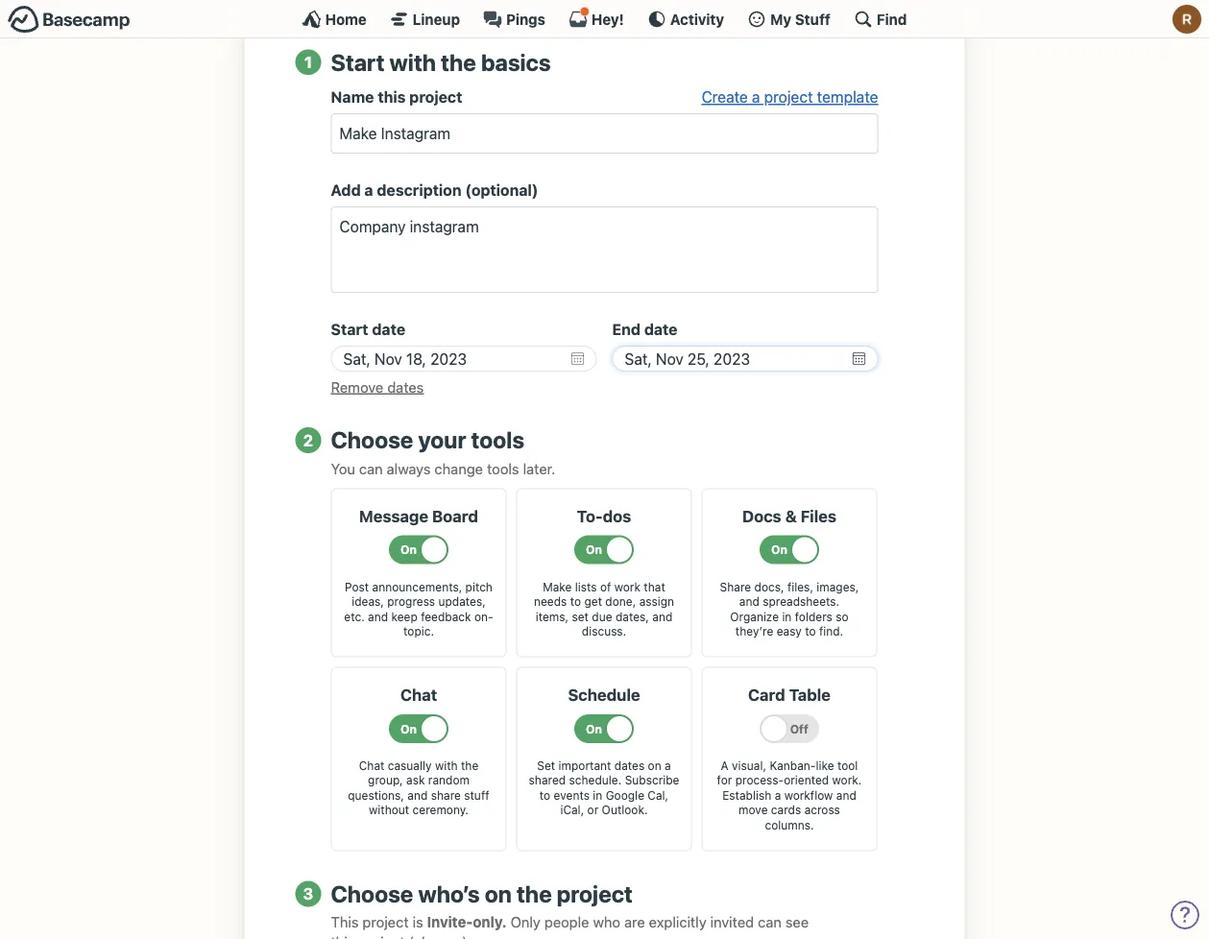 Task type: vqa. For each thing, say whether or not it's contained in the screenshot.


Task type: locate. For each thing, give the bounding box(es) containing it.
people
[[544, 914, 589, 931]]

with up random
[[435, 759, 458, 772]]

this project is invite-only.
[[331, 914, 507, 931]]

start up remove
[[331, 320, 368, 339]]

0 horizontal spatial this
[[331, 934, 355, 939]]

2 choose date… field from the left
[[612, 346, 878, 371]]

a
[[752, 88, 760, 106], [364, 181, 373, 199], [665, 759, 671, 772], [775, 789, 781, 802]]

1 vertical spatial the
[[461, 759, 478, 772]]

columns.
[[765, 819, 814, 832]]

the up only
[[517, 880, 552, 907]]

1 vertical spatial dates
[[614, 759, 645, 772]]

find.
[[819, 625, 843, 638]]

you can always change tools later.
[[331, 460, 555, 477]]

a inside a visual, kanban-like tool for process-oriented work. establish a workflow and move cards across columns.
[[775, 789, 781, 802]]

explicitly
[[649, 914, 706, 931]]

ruby image
[[1173, 5, 1201, 34]]

Choose date… field
[[331, 346, 597, 371], [612, 346, 878, 371]]

tools left later.
[[487, 460, 519, 477]]

lists
[[575, 580, 597, 593]]

to down "shared"
[[540, 789, 550, 802]]

folders
[[795, 610, 833, 623]]

main element
[[0, 0, 1209, 38]]

chat inside chat casually with the group, ask random questions, and share stuff without ceremony.
[[359, 759, 384, 772]]

and up organize
[[739, 595, 759, 608]]

the inside chat casually with the group, ask random questions, and share stuff without ceremony.
[[461, 759, 478, 772]]

this
[[378, 88, 406, 106], [331, 934, 355, 939]]

this right 'name'
[[378, 88, 406, 106]]

2 date from the left
[[644, 320, 678, 339]]

1 horizontal spatial to
[[570, 595, 581, 608]]

1 horizontal spatial dates
[[614, 759, 645, 772]]

chat up "group,"
[[359, 759, 384, 772]]

on up subscribe
[[648, 759, 661, 772]]

etc.
[[344, 610, 365, 623]]

post announcements, pitch ideas, progress updates, etc. and keep feedback on- topic.
[[344, 580, 493, 638]]

items,
[[536, 610, 569, 623]]

chat down 'topic.'
[[400, 685, 437, 704]]

1 horizontal spatial can
[[758, 914, 782, 931]]

work
[[614, 580, 641, 593]]

1 horizontal spatial in
[[782, 610, 792, 623]]

1 vertical spatial this
[[331, 934, 355, 939]]

get
[[584, 595, 602, 608]]

can
[[359, 460, 383, 477], [758, 914, 782, 931]]

1 choose date… field from the left
[[331, 346, 597, 371]]

0 vertical spatial can
[[359, 460, 383, 477]]

date right end
[[644, 320, 678, 339]]

is
[[413, 914, 423, 931]]

you
[[331, 460, 355, 477]]

pings
[[506, 11, 545, 27]]

the
[[441, 48, 476, 75], [461, 759, 478, 772], [517, 880, 552, 907]]

ask
[[406, 774, 425, 787]]

find
[[877, 11, 907, 27]]

discuss.
[[582, 625, 626, 638]]

and inside post announcements, pitch ideas, progress updates, etc. and keep feedback on- topic.
[[368, 610, 388, 623]]

add a description (optional)
[[331, 181, 538, 199]]

choose up the this
[[331, 880, 413, 907]]

1 vertical spatial to
[[805, 625, 816, 638]]

1 horizontal spatial date
[[644, 320, 678, 339]]

activity
[[670, 11, 724, 27]]

(
[[409, 934, 414, 939]]

the up random
[[461, 759, 478, 772]]

to inside make lists of work that needs to get done, assign items, set due dates, and discuss.
[[570, 595, 581, 608]]

always
[[387, 460, 431, 477]]

choose date… field for start date
[[331, 346, 597, 371]]

docs,
[[754, 580, 784, 593]]

0 horizontal spatial to
[[540, 789, 550, 802]]

your
[[418, 426, 466, 453]]

1 horizontal spatial chat
[[400, 685, 437, 704]]

a up cards
[[775, 789, 781, 802]]

0 vertical spatial chat
[[400, 685, 437, 704]]

on up only.
[[485, 880, 512, 907]]

and inside share docs, files, images, and spreadsheets. organize in folders so they're easy to find.
[[739, 595, 759, 608]]

dos
[[603, 506, 631, 525]]

project left (
[[359, 934, 405, 939]]

1 vertical spatial chat
[[359, 759, 384, 772]]

Name this project text field
[[331, 114, 878, 154]]

create
[[702, 88, 748, 106]]

in up easy
[[782, 610, 792, 623]]

dates right remove
[[387, 378, 424, 395]]

0 horizontal spatial date
[[372, 320, 405, 339]]

0 horizontal spatial on
[[485, 880, 512, 907]]

dates inside set important dates on a shared schedule. subscribe to events in google cal, ical, or outlook.
[[614, 759, 645, 772]]

to-
[[577, 506, 603, 525]]

with up name this project
[[389, 48, 436, 75]]

&
[[785, 506, 797, 525]]

schedule
[[568, 685, 640, 704]]

dates
[[387, 378, 424, 395], [614, 759, 645, 772]]

to down folders
[[805, 625, 816, 638]]

1 vertical spatial tools
[[487, 460, 519, 477]]

0 vertical spatial in
[[782, 610, 792, 623]]

make
[[543, 580, 572, 593]]

and down assign
[[652, 610, 672, 623]]

2 horizontal spatial to
[[805, 625, 816, 638]]

workflow
[[784, 789, 833, 802]]

0 vertical spatial start
[[331, 48, 385, 75]]

share docs, files, images, and spreadsheets. organize in folders so they're easy to find.
[[720, 580, 859, 638]]

project
[[409, 88, 462, 106], [764, 88, 813, 106], [557, 880, 633, 907], [362, 914, 409, 931], [359, 934, 405, 939]]

choose who's on the project
[[331, 880, 633, 907]]

dates,
[[616, 610, 649, 623]]

message board
[[359, 506, 478, 525]]

a right 'create'
[[752, 88, 760, 106]]

1 date from the left
[[372, 320, 405, 339]]

and down ask
[[407, 789, 428, 802]]

ceremony.
[[413, 804, 469, 817]]

can left the see
[[758, 914, 782, 931]]

switch accounts image
[[8, 5, 131, 35]]

board
[[432, 506, 478, 525]]

0 vertical spatial dates
[[387, 378, 424, 395]]

ical,
[[560, 804, 584, 817]]

this
[[331, 914, 359, 931]]

0 horizontal spatial in
[[593, 789, 602, 802]]

the down lineup
[[441, 48, 476, 75]]

feedback
[[421, 610, 471, 623]]

a right add
[[364, 181, 373, 199]]

assign
[[639, 595, 674, 608]]

establish
[[722, 789, 771, 802]]

1 vertical spatial on
[[485, 880, 512, 907]]

0 vertical spatial to
[[570, 595, 581, 608]]

1 horizontal spatial this
[[378, 88, 406, 106]]

0 horizontal spatial chat
[[359, 759, 384, 772]]

group,
[[368, 774, 403, 787]]

2 vertical spatial to
[[540, 789, 550, 802]]

0 horizontal spatial choose date… field
[[331, 346, 597, 371]]

tools up change
[[471, 426, 524, 453]]

lineup link
[[390, 10, 460, 29]]

1 vertical spatial start
[[331, 320, 368, 339]]

a up subscribe
[[665, 759, 671, 772]]

choose for choose who's on the project
[[331, 880, 413, 907]]

1 start from the top
[[331, 48, 385, 75]]

1 choose from the top
[[331, 426, 413, 453]]

2 choose from the top
[[331, 880, 413, 907]]

chat for chat
[[400, 685, 437, 704]]

1 vertical spatial with
[[435, 759, 458, 772]]

google
[[606, 789, 644, 802]]

tool
[[837, 759, 858, 772]]

schedule.
[[569, 774, 622, 787]]

dates up subscribe
[[614, 759, 645, 772]]

they're
[[735, 625, 773, 638]]

home
[[325, 11, 367, 27]]

process-
[[735, 774, 784, 787]]

random
[[428, 774, 470, 787]]

2 start from the top
[[331, 320, 368, 339]]

with
[[389, 48, 436, 75], [435, 759, 458, 772]]

project left template
[[764, 88, 813, 106]]

1 horizontal spatial choose date… field
[[612, 346, 878, 371]]

date for end date
[[644, 320, 678, 339]]

without
[[369, 804, 409, 817]]

to up set
[[570, 595, 581, 608]]

outlook.
[[602, 804, 648, 817]]

basics
[[481, 48, 551, 75]]

1 vertical spatial in
[[593, 789, 602, 802]]

work.
[[832, 774, 862, 787]]

in down schedule.
[[593, 789, 602, 802]]

progress
[[387, 595, 435, 608]]

table
[[789, 685, 831, 704]]

0 vertical spatial this
[[378, 88, 406, 106]]

0 vertical spatial the
[[441, 48, 476, 75]]

post
[[345, 580, 369, 593]]

create a project template
[[702, 88, 878, 106]]

to
[[570, 595, 581, 608], [805, 625, 816, 638], [540, 789, 550, 802]]

0 vertical spatial choose
[[331, 426, 413, 453]]

start up 'name'
[[331, 48, 385, 75]]

my stuff button
[[747, 10, 831, 29]]

choose up you
[[331, 426, 413, 453]]

and down work.
[[836, 789, 856, 802]]

announcements,
[[372, 580, 462, 593]]

0 vertical spatial on
[[648, 759, 661, 772]]

this down the this
[[331, 934, 355, 939]]

1 vertical spatial can
[[758, 914, 782, 931]]

date up remove dates link
[[372, 320, 405, 339]]

2 vertical spatial the
[[517, 880, 552, 907]]

1 horizontal spatial on
[[648, 759, 661, 772]]

can right you
[[359, 460, 383, 477]]

and down ideas,
[[368, 610, 388, 623]]

can inside only people who are explicitly invited can see this project (
[[758, 914, 782, 931]]

in
[[782, 610, 792, 623], [593, 789, 602, 802]]

1 vertical spatial choose
[[331, 880, 413, 907]]

and
[[739, 595, 759, 608], [368, 610, 388, 623], [652, 610, 672, 623], [407, 789, 428, 802], [836, 789, 856, 802]]



Task type: describe. For each thing, give the bounding box(es) containing it.
0 vertical spatial with
[[389, 48, 436, 75]]

share
[[720, 580, 751, 593]]

and inside chat casually with the group, ask random questions, and share stuff without ceremony.
[[407, 789, 428, 802]]

start for start date
[[331, 320, 368, 339]]

shared
[[529, 774, 566, 787]]

needs
[[534, 595, 567, 608]]

only
[[510, 914, 541, 931]]

to inside set important dates on a shared schedule. subscribe to events in google cal, ical, or outlook.
[[540, 789, 550, 802]]

0 horizontal spatial can
[[359, 460, 383, 477]]

keep
[[391, 610, 418, 623]]

remove
[[331, 378, 383, 395]]

project up who
[[557, 880, 633, 907]]

the for with
[[461, 759, 478, 772]]

a inside set important dates on a shared schedule. subscribe to events in google cal, ical, or outlook.
[[665, 759, 671, 772]]

so
[[836, 610, 849, 623]]

to-dos
[[577, 506, 631, 525]]

that
[[644, 580, 665, 593]]

project down start with the basics
[[409, 88, 462, 106]]

invited
[[710, 914, 754, 931]]

end date
[[612, 320, 678, 339]]

0 horizontal spatial dates
[[387, 378, 424, 395]]

share
[[431, 789, 461, 802]]

cal,
[[648, 789, 669, 802]]

name
[[331, 88, 374, 106]]

cards
[[771, 804, 801, 817]]

due
[[592, 610, 612, 623]]

questions,
[[348, 789, 404, 802]]

move
[[739, 804, 768, 817]]

files,
[[787, 580, 813, 593]]

description
[[377, 181, 461, 199]]

start for start with the basics
[[331, 48, 385, 75]]

images,
[[817, 580, 859, 593]]

create a project template link
[[702, 88, 878, 106]]

the for on
[[517, 880, 552, 907]]

set
[[537, 759, 555, 772]]

my
[[770, 11, 791, 27]]

1
[[304, 53, 312, 71]]

project inside only people who are explicitly invited can see this project (
[[359, 934, 405, 939]]

who's
[[418, 880, 480, 907]]

date for start date
[[372, 320, 405, 339]]

and inside a visual, kanban-like tool for process-oriented work. establish a workflow and move cards across columns.
[[836, 789, 856, 802]]

to inside share docs, files, images, and spreadsheets. organize in folders so they're easy to find.
[[805, 625, 816, 638]]

and inside make lists of work that needs to get done, assign items, set due dates, and discuss.
[[652, 610, 672, 623]]

this inside only people who are explicitly invited can see this project (
[[331, 934, 355, 939]]

project up (
[[362, 914, 409, 931]]

start date
[[331, 320, 405, 339]]

activity link
[[647, 10, 724, 29]]

chat casually with the group, ask random questions, and share stuff without ceremony.
[[348, 759, 489, 817]]

on inside set important dates on a shared schedule. subscribe to events in google cal, ical, or outlook.
[[648, 759, 661, 772]]

choose date… field for end date
[[612, 346, 878, 371]]

remove dates link
[[331, 378, 424, 395]]

in inside share docs, files, images, and spreadsheets. organize in folders so they're easy to find.
[[782, 610, 792, 623]]

docs
[[742, 506, 781, 525]]

casually
[[388, 759, 432, 772]]

of
[[600, 580, 611, 593]]

change
[[435, 460, 483, 477]]

organize
[[730, 610, 779, 623]]

in inside set important dates on a shared schedule. subscribe to events in google cal, ical, or outlook.
[[593, 789, 602, 802]]

events
[[554, 789, 590, 802]]

later.
[[523, 460, 555, 477]]

lineup
[[413, 11, 460, 27]]

chat for chat casually with the group, ask random questions, and share stuff without ceremony.
[[359, 759, 384, 772]]

only people who are explicitly invited can see this project (
[[331, 914, 809, 939]]

my stuff
[[770, 11, 831, 27]]

like
[[816, 759, 834, 772]]

choose for choose your tools
[[331, 426, 413, 453]]

choose your tools
[[331, 426, 524, 453]]

message
[[359, 506, 428, 525]]

make lists of work that needs to get done, assign items, set due dates, and discuss.
[[534, 580, 674, 638]]

remove dates
[[331, 378, 424, 395]]

on-
[[474, 610, 493, 623]]

subscribe
[[625, 774, 679, 787]]

Add a description (optional) text field
[[331, 207, 878, 293]]

files
[[801, 506, 836, 525]]

name this project
[[331, 88, 462, 106]]

a
[[721, 759, 729, 772]]

3
[[303, 884, 313, 903]]

only.
[[473, 914, 507, 931]]

home link
[[302, 10, 367, 29]]

0 vertical spatial tools
[[471, 426, 524, 453]]

invite-
[[427, 914, 473, 931]]

(optional)
[[465, 181, 538, 199]]

with inside chat casually with the group, ask random questions, and share stuff without ceremony.
[[435, 759, 458, 772]]

a visual, kanban-like tool for process-oriented work. establish a workflow and move cards across columns.
[[717, 759, 862, 832]]

stuff
[[795, 11, 831, 27]]

set
[[572, 610, 589, 623]]

oriented
[[784, 774, 829, 787]]

pitch
[[465, 580, 493, 593]]

done,
[[605, 595, 636, 608]]

spreadsheets.
[[763, 595, 839, 608]]

2
[[303, 430, 313, 449]]

hey!
[[591, 11, 624, 27]]

for
[[717, 774, 732, 787]]



